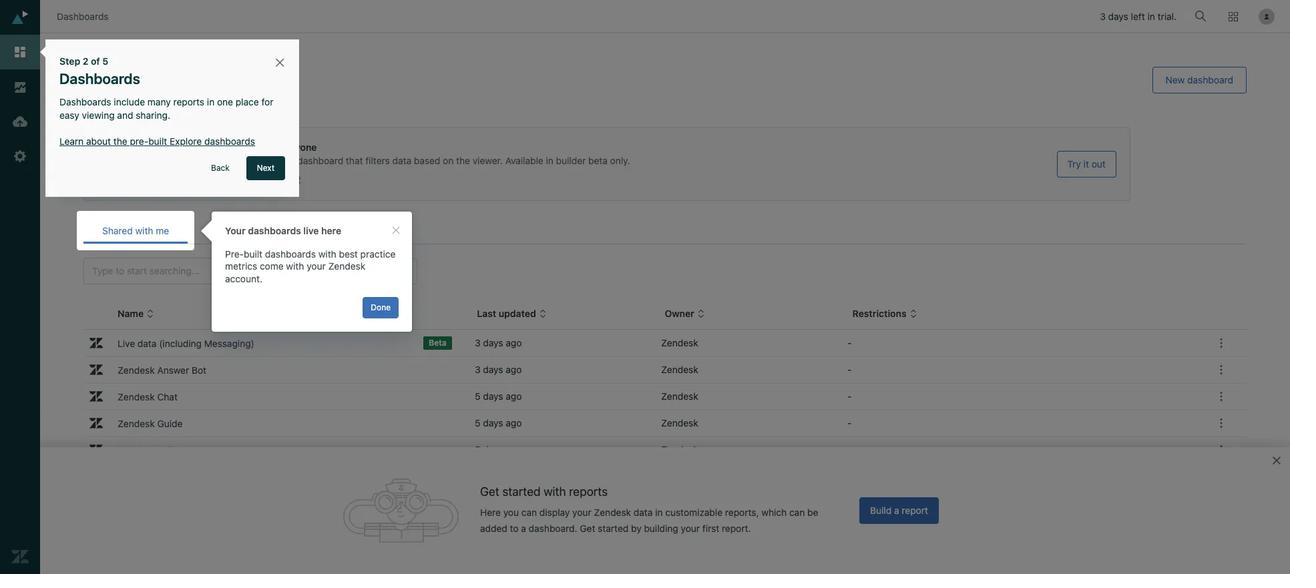 Task type: describe. For each thing, give the bounding box(es) containing it.
3 name text field from the top
[[113, 494, 447, 513]]

first
[[702, 523, 719, 534]]

sharing.
[[136, 109, 170, 121]]

in right the left
[[1147, 11, 1155, 22]]

data inside one dashboard that works for everyone with dashboard restrictions, make a dashboard that filters data based on the viewer. available in builder beta only.
[[392, 155, 411, 166]]

reports for with
[[569, 485, 608, 499]]

trial.
[[1158, 11, 1177, 22]]

1 vertical spatial your
[[572, 507, 591, 518]]

last updated
[[477, 308, 536, 319]]

include
[[114, 96, 145, 108]]

the inside one dashboard that works for everyone with dashboard restrictions, make a dashboard that filters data based on the viewer. available in builder beta only.
[[456, 155, 470, 166]]

display
[[539, 507, 570, 518]]

here
[[480, 507, 501, 518]]

easy
[[59, 109, 79, 121]]

1 3 days ago from the top
[[475, 337, 522, 349]]

a inside build a report button
[[894, 505, 899, 516]]

dashboard.
[[529, 523, 577, 534]]

build
[[870, 505, 892, 516]]

dashboard down explore
[[162, 155, 208, 166]]

reports image
[[11, 78, 29, 95]]

5 name text field from the top
[[113, 521, 447, 540]]

learn about dashboard restrictions
[[139, 174, 291, 186]]

5 - from the top
[[847, 444, 852, 455]]

owner button
[[665, 307, 705, 320]]

beta
[[588, 155, 608, 166]]

live
[[303, 225, 319, 236]]

4 name text field from the top
[[113, 467, 447, 486]]

months
[[486, 524, 518, 536]]

3 - from the top
[[847, 391, 852, 402]]

× button
[[275, 52, 285, 71]]

built inside × dialog
[[148, 136, 167, 147]]

about for the
[[86, 136, 111, 147]]

asset 50 image
[[343, 479, 459, 543]]

zendesk inside the here you can display your zendesk data in customizable reports, which can be added to a dashboard. get started by building your first report.
[[594, 507, 631, 518]]

step 2 of 5 dashboards
[[59, 55, 140, 87]]

zendesk products image
[[1229, 12, 1238, 21]]

× dialog
[[45, 39, 299, 197]]

new dashboard button
[[1152, 67, 1247, 93]]

(opens in a new tab) image
[[291, 176, 301, 184]]

for inside dashboards include many reports in one place for easy viewing and sharing.
[[261, 96, 273, 108]]

dashboards inside × dialog
[[204, 136, 255, 147]]

20 days ago
[[475, 497, 527, 509]]

in inside dashboards include many reports in one place for easy viewing and sharing.
[[207, 96, 215, 108]]

everyone
[[276, 142, 317, 153]]

2 name text field from the top
[[113, 441, 447, 459]]

2 vertical spatial your
[[681, 523, 700, 534]]

the inside × dialog
[[113, 136, 127, 147]]

restrictions
[[852, 308, 906, 319]]

name button
[[118, 307, 154, 320]]

0 vertical spatial started
[[502, 485, 541, 499]]

3 name text field from the top
[[113, 414, 447, 433]]

shared
[[102, 225, 133, 236]]

restrictions
[[242, 174, 291, 186]]

done button
[[363, 297, 399, 318]]

started inside the here you can display your zendesk data in customizable reports, which can be added to a dashboard. get started by building your first report.
[[598, 523, 629, 534]]

2 name text field from the top
[[113, 361, 447, 379]]

best
[[339, 249, 358, 260]]

left
[[1131, 11, 1145, 22]]

0 horizontal spatial that
[[211, 142, 229, 153]]

dashboards inside pre-built dashboards with best practice metrics come with your zendesk account.
[[265, 249, 316, 260]]

get started with reports
[[480, 485, 608, 499]]

filters
[[365, 155, 390, 166]]

pre-
[[130, 136, 148, 147]]

you
[[503, 507, 519, 518]]

20
[[475, 497, 486, 509]]

for inside one dashboard that works for everyone with dashboard restrictions, make a dashboard that filters data based on the viewer. available in builder beta only.
[[260, 142, 273, 153]]

2 vertical spatial 3
[[475, 364, 481, 375]]

me
[[156, 225, 169, 236]]

next button
[[246, 156, 285, 180]]

Search... field
[[1197, 6, 1211, 26]]

works
[[231, 142, 258, 153]]

here
[[321, 225, 341, 236]]

added
[[480, 523, 507, 534]]

1 5 days ago from the top
[[475, 391, 522, 402]]

report
[[902, 505, 928, 516]]

pre-
[[225, 249, 244, 260]]

2
[[83, 55, 88, 67]]

0 horizontal spatial get
[[480, 485, 499, 499]]

dashboard right one
[[160, 142, 208, 153]]

1 name text field from the top
[[113, 387, 447, 406]]

available
[[505, 155, 543, 166]]

dashboard image
[[11, 43, 29, 61]]

of
[[91, 55, 100, 67]]

dashboards inside tab
[[222, 225, 273, 236]]

in inside one dashboard that works for everyone with dashboard restrictions, make a dashboard that filters data based on the viewer. available in builder beta only.
[[546, 155, 553, 166]]

updated
[[499, 308, 536, 319]]

11
[[475, 524, 483, 536]]

report.
[[722, 523, 751, 534]]

viewer.
[[473, 155, 503, 166]]

restrictions button
[[852, 307, 917, 320]]

which
[[761, 507, 787, 518]]

1 can from the left
[[521, 507, 537, 518]]

done
[[371, 302, 391, 312]]

beta
[[429, 338, 447, 348]]

on
[[443, 155, 454, 166]]

with
[[139, 155, 159, 166]]

be
[[807, 507, 818, 518]]

try
[[1067, 158, 1081, 169]]

about for dashboard
[[166, 174, 191, 186]]

make
[[264, 155, 287, 166]]

many
[[147, 96, 171, 108]]

last updated button
[[477, 307, 547, 320]]

one
[[139, 142, 158, 153]]

learn for learn about dashboard restrictions
[[139, 174, 164, 186]]

×
[[275, 52, 285, 71]]

out
[[1092, 158, 1106, 169]]



Task type: vqa. For each thing, say whether or not it's contained in the screenshot.
Last updated
yes



Task type: locate. For each thing, give the bounding box(es) containing it.
0 vertical spatial for
[[261, 96, 273, 108]]

learn inside × dialog
[[59, 136, 84, 147]]

dashboard right new
[[1187, 74, 1233, 85]]

0 vertical spatial name text field
[[113, 387, 447, 406]]

started up you
[[502, 485, 541, 499]]

in inside the here you can display your zendesk data in customizable reports, which can be added to a dashboard. get started by building your first report.
[[655, 507, 663, 518]]

a inside the here you can display your zendesk data in customizable reports, which can be added to a dashboard. get started by building your first report.
[[521, 523, 526, 534]]

learn about dashboard restrictions link
[[139, 174, 1043, 187]]

0 vertical spatial 3 days ago
[[475, 337, 522, 349]]

reports inside dashboards include many reports in one place for easy viewing and sharing.
[[173, 96, 204, 108]]

data inside the here you can display your zendesk data in customizable reports, which can be added to a dashboard. get started by building your first report.
[[634, 507, 653, 518]]

data right filters
[[392, 155, 411, 166]]

learn down with
[[139, 174, 164, 186]]

1 vertical spatial that
[[346, 155, 363, 166]]

1 horizontal spatial get
[[580, 523, 595, 534]]

restrictions,
[[210, 155, 262, 166]]

try it out button
[[1057, 151, 1116, 177]]

admin image
[[11, 148, 29, 165]]

to
[[510, 523, 519, 534]]

1 vertical spatial 5 days ago
[[475, 417, 522, 429]]

2 horizontal spatial your
[[681, 523, 700, 534]]

try it out
[[1067, 158, 1106, 169]]

1 vertical spatial 3
[[475, 337, 481, 349]]

ago
[[506, 337, 522, 349], [506, 364, 522, 375], [506, 391, 522, 402], [506, 417, 522, 429], [506, 444, 522, 455], [511, 497, 527, 509], [521, 524, 537, 536]]

1 vertical spatial data
[[634, 507, 653, 518]]

11 months ago
[[475, 524, 537, 536]]

next
[[257, 163, 274, 173]]

build a report
[[870, 505, 928, 516]]

1 vertical spatial for
[[260, 142, 273, 153]]

in left the one
[[207, 96, 215, 108]]

4 - from the top
[[847, 417, 852, 429]]

0 vertical spatial get
[[480, 485, 499, 499]]

with
[[135, 225, 153, 236], [318, 249, 336, 260], [286, 261, 304, 272], [544, 485, 566, 499]]

started
[[502, 485, 541, 499], [598, 523, 629, 534]]

1 vertical spatial get
[[580, 523, 595, 534]]

1 vertical spatial name text field
[[113, 441, 447, 459]]

pre-built dashboards with best practice metrics come with your zendesk account.
[[225, 249, 396, 284]]

0 horizontal spatial about
[[86, 136, 111, 147]]

dashboards include many reports in one place for easy viewing and sharing.
[[59, 96, 276, 121]]

step
[[59, 55, 80, 67]]

dashboard inside button
[[1187, 74, 1233, 85]]

my dashboards
[[206, 225, 273, 236]]

owner
[[665, 308, 694, 319]]

your inside pre-built dashboards with best practice metrics come with your zendesk account.
[[307, 261, 326, 272]]

reports,
[[725, 507, 759, 518]]

your down customizable
[[681, 523, 700, 534]]

your right display
[[572, 507, 591, 518]]

shared with me tab
[[83, 218, 188, 244]]

a inside one dashboard that works for everyone with dashboard restrictions, make a dashboard that filters data based on the viewer. available in builder beta only.
[[290, 155, 295, 166]]

zendesk inside pre-built dashboards with best practice metrics come with your zendesk account.
[[328, 261, 365, 272]]

reports for many
[[173, 96, 204, 108]]

1 vertical spatial started
[[598, 523, 629, 534]]

with inside tab
[[135, 225, 153, 236]]

zendesk image
[[11, 548, 29, 566]]

1 vertical spatial 3 days ago
[[475, 364, 522, 375]]

built up metrics
[[244, 249, 262, 260]]

1 horizontal spatial data
[[634, 507, 653, 518]]

a right to
[[521, 523, 526, 534]]

all
[[310, 225, 321, 236]]

Name text field
[[113, 334, 410, 353], [113, 361, 447, 379], [113, 414, 447, 433], [113, 467, 447, 486], [113, 521, 447, 540]]

2 5 days ago from the top
[[475, 417, 522, 429]]

your dashboards live here
[[225, 225, 341, 236]]

get right dashboard.
[[580, 523, 595, 534]]

learn
[[59, 136, 84, 147], [139, 174, 164, 186]]

1 vertical spatial built
[[244, 249, 262, 260]]

5 days ago
[[475, 391, 522, 402], [475, 417, 522, 429], [475, 444, 522, 455]]

1 horizontal spatial built
[[244, 249, 262, 260]]

a right build
[[894, 505, 899, 516]]

0 vertical spatial the
[[113, 136, 127, 147]]

the right on
[[456, 155, 470, 166]]

0 vertical spatial data
[[392, 155, 411, 166]]

for up make at left top
[[260, 142, 273, 153]]

alert dialog
[[212, 212, 412, 332]]

0 vertical spatial a
[[290, 155, 295, 166]]

0 horizontal spatial your
[[307, 261, 326, 272]]

1 horizontal spatial the
[[456, 155, 470, 166]]

1 horizontal spatial can
[[789, 507, 805, 518]]

2 3 days ago from the top
[[475, 364, 522, 375]]

3
[[1100, 11, 1106, 22], [475, 337, 481, 349], [475, 364, 481, 375]]

for
[[261, 96, 273, 108], [260, 142, 273, 153]]

back
[[211, 163, 230, 173]]

Name text field
[[113, 387, 447, 406], [113, 441, 447, 459], [113, 494, 447, 513]]

dashboard down everyone
[[297, 155, 343, 166]]

one
[[217, 96, 233, 108]]

0 horizontal spatial can
[[521, 507, 537, 518]]

tab list containing shared with me
[[83, 218, 1247, 244]]

your
[[225, 225, 246, 236]]

0 horizontal spatial reports
[[173, 96, 204, 108]]

that
[[211, 142, 229, 153], [346, 155, 363, 166]]

get inside the here you can display your zendesk data in customizable reports, which can be added to a dashboard. get started by building your first report.
[[580, 523, 595, 534]]

for right place
[[261, 96, 273, 108]]

practice
[[360, 249, 396, 260]]

new dashboard
[[1166, 74, 1233, 85]]

in left builder
[[546, 155, 553, 166]]

1 vertical spatial learn
[[139, 174, 164, 186]]

1 horizontal spatial that
[[346, 155, 363, 166]]

dashboards up viewing
[[59, 96, 111, 108]]

datasets image
[[11, 113, 29, 130]]

data up the by
[[634, 507, 653, 518]]

build a report button
[[859, 497, 939, 524]]

can left be
[[789, 507, 805, 518]]

viewing
[[82, 109, 115, 121]]

with right come
[[286, 261, 304, 272]]

with left me
[[135, 225, 153, 236]]

dashboards up 2
[[57, 11, 109, 22]]

1 - from the top
[[847, 337, 852, 349]]

1 horizontal spatial started
[[598, 523, 629, 534]]

dashboards
[[204, 136, 255, 147], [222, 225, 273, 236], [248, 225, 301, 236], [265, 249, 316, 260]]

alert dialog containing your dashboards live here
[[212, 212, 412, 332]]

your
[[307, 261, 326, 272], [572, 507, 591, 518], [681, 523, 700, 534]]

0 horizontal spatial learn
[[59, 136, 84, 147]]

1 vertical spatial a
[[894, 505, 899, 516]]

dashboards down of on the top left
[[59, 70, 140, 87]]

explore
[[170, 136, 202, 147]]

dashboard down back
[[193, 174, 239, 186]]

come
[[260, 261, 284, 272]]

about down viewing
[[86, 136, 111, 147]]

building
[[644, 523, 678, 534]]

0 horizontal spatial started
[[502, 485, 541, 499]]

dashboard
[[1187, 74, 1233, 85], [160, 142, 208, 153], [162, 155, 208, 166], [297, 155, 343, 166], [193, 174, 239, 186]]

0 horizontal spatial built
[[148, 136, 167, 147]]

1 vertical spatial the
[[456, 155, 470, 166]]

only.
[[610, 155, 630, 166]]

get
[[480, 485, 499, 499], [580, 523, 595, 534]]

0 vertical spatial that
[[211, 142, 229, 153]]

built
[[148, 136, 167, 147], [244, 249, 262, 260]]

shared with me
[[102, 225, 169, 236]]

tab list
[[83, 218, 1247, 244]]

Search field
[[92, 265, 393, 277]]

reports right many
[[173, 96, 204, 108]]

0 vertical spatial 5 days ago
[[475, 391, 522, 402]]

reports
[[173, 96, 204, 108], [569, 485, 608, 499]]

0 horizontal spatial the
[[113, 136, 127, 147]]

new
[[1166, 74, 1185, 85]]

3 5 days ago from the top
[[475, 444, 522, 455]]

can right you
[[521, 507, 537, 518]]

learn about the pre-built explore dashboards
[[59, 136, 255, 147]]

can
[[521, 507, 537, 518], [789, 507, 805, 518]]

about inside × dialog
[[86, 136, 111, 147]]

zendesk
[[328, 261, 365, 272], [661, 337, 698, 349], [661, 364, 698, 375], [661, 391, 698, 402], [661, 417, 698, 429], [661, 444, 698, 455], [661, 497, 698, 509], [594, 507, 631, 518], [661, 524, 698, 536]]

2 vertical spatial name text field
[[113, 494, 447, 513]]

reports up display
[[569, 485, 608, 499]]

that up back
[[211, 142, 229, 153]]

days
[[1108, 11, 1128, 22], [483, 337, 503, 349], [483, 364, 503, 375], [483, 391, 503, 402], [483, 417, 503, 429], [483, 444, 503, 455], [489, 497, 509, 509]]

a down everyone
[[290, 155, 295, 166]]

0 vertical spatial learn
[[59, 136, 84, 147]]

place
[[236, 96, 259, 108]]

-
[[847, 337, 852, 349], [847, 364, 852, 375], [847, 391, 852, 402], [847, 417, 852, 429], [847, 444, 852, 455]]

0 horizontal spatial data
[[392, 155, 411, 166]]

1 name text field from the top
[[113, 334, 410, 353]]

account.
[[225, 273, 262, 284]]

1 vertical spatial reports
[[569, 485, 608, 499]]

in up building
[[655, 507, 663, 518]]

5 inside the 'step 2 of 5 dashboards'
[[102, 55, 108, 67]]

learn about the pre-built explore dashboards link
[[59, 136, 255, 147]]

0 vertical spatial built
[[148, 136, 167, 147]]

2 can from the left
[[789, 507, 805, 518]]

1 horizontal spatial a
[[521, 523, 526, 534]]

built inside pre-built dashboards with best practice metrics come with your zendesk account.
[[244, 249, 262, 260]]

a
[[290, 155, 295, 166], [894, 505, 899, 516], [521, 523, 526, 534]]

with up display
[[544, 485, 566, 499]]

the left pre-
[[113, 136, 127, 147]]

by
[[631, 523, 641, 534]]

2 vertical spatial 5 days ago
[[475, 444, 522, 455]]

based
[[414, 155, 440, 166]]

2 horizontal spatial a
[[894, 505, 899, 516]]

last
[[477, 308, 496, 319]]

3 days ago
[[475, 337, 522, 349], [475, 364, 522, 375]]

my
[[206, 225, 220, 236]]

1 horizontal spatial reports
[[569, 485, 608, 499]]

dashboards inside dashboards include many reports in one place for easy viewing and sharing.
[[59, 96, 111, 108]]

that left filters
[[346, 155, 363, 166]]

started left the by
[[598, 523, 629, 534]]

0 vertical spatial 3
[[1100, 11, 1106, 22]]

learn down the easy
[[59, 136, 84, 147]]

1 vertical spatial about
[[166, 174, 191, 186]]

and
[[117, 109, 133, 121]]

one dashboard that works for everyone with dashboard restrictions, make a dashboard that filters data based on the viewer. available in builder beta only.
[[139, 142, 630, 166]]

learn for learn about the pre-built explore dashboards
[[59, 136, 84, 147]]

2 vertical spatial a
[[521, 523, 526, 534]]

my dashboards tab
[[188, 218, 292, 244]]

dashboards up include
[[83, 67, 160, 84]]

5
[[102, 55, 108, 67], [475, 391, 480, 402], [475, 417, 480, 429], [475, 444, 480, 455]]

metrics
[[225, 261, 257, 272]]

0 vertical spatial reports
[[173, 96, 204, 108]]

all tab
[[292, 218, 340, 244]]

0 vertical spatial about
[[86, 136, 111, 147]]

built up with
[[148, 136, 167, 147]]

1 horizontal spatial about
[[166, 174, 191, 186]]

customizable
[[665, 507, 723, 518]]

with left best
[[318, 249, 336, 260]]

back button
[[200, 156, 240, 180]]

it
[[1083, 158, 1089, 169]]

1 horizontal spatial learn
[[139, 174, 164, 186]]

here you can display your zendesk data in customizable reports, which can be added to a dashboard. get started by building your first report.
[[480, 507, 818, 534]]

3 days left in trial.
[[1100, 11, 1177, 22]]

2 - from the top
[[847, 364, 852, 375]]

get up here
[[480, 485, 499, 499]]

your down all tab
[[307, 261, 326, 272]]

0 horizontal spatial a
[[290, 155, 295, 166]]

builder
[[556, 155, 586, 166]]

name
[[118, 308, 144, 319]]

0 vertical spatial your
[[307, 261, 326, 272]]

about down explore
[[166, 174, 191, 186]]

data
[[392, 155, 411, 166], [634, 507, 653, 518]]

1 horizontal spatial your
[[572, 507, 591, 518]]



